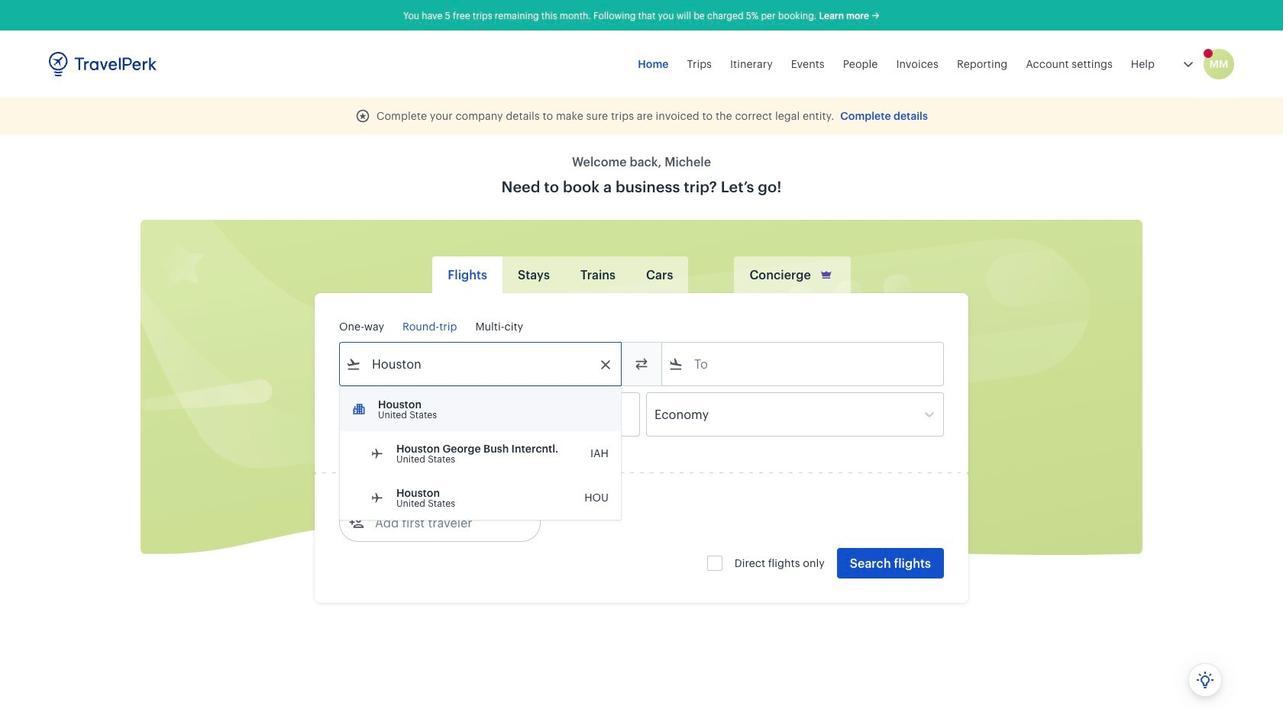 Task type: describe. For each thing, give the bounding box(es) containing it.
Depart text field
[[361, 393, 441, 436]]

Add first traveler search field
[[364, 511, 523, 535]]

To search field
[[684, 352, 924, 377]]



Task type: vqa. For each thing, say whether or not it's contained in the screenshot.
Add first traveler search box
yes



Task type: locate. For each thing, give the bounding box(es) containing it.
From search field
[[361, 352, 601, 377]]

Return text field
[[452, 393, 532, 436]]



